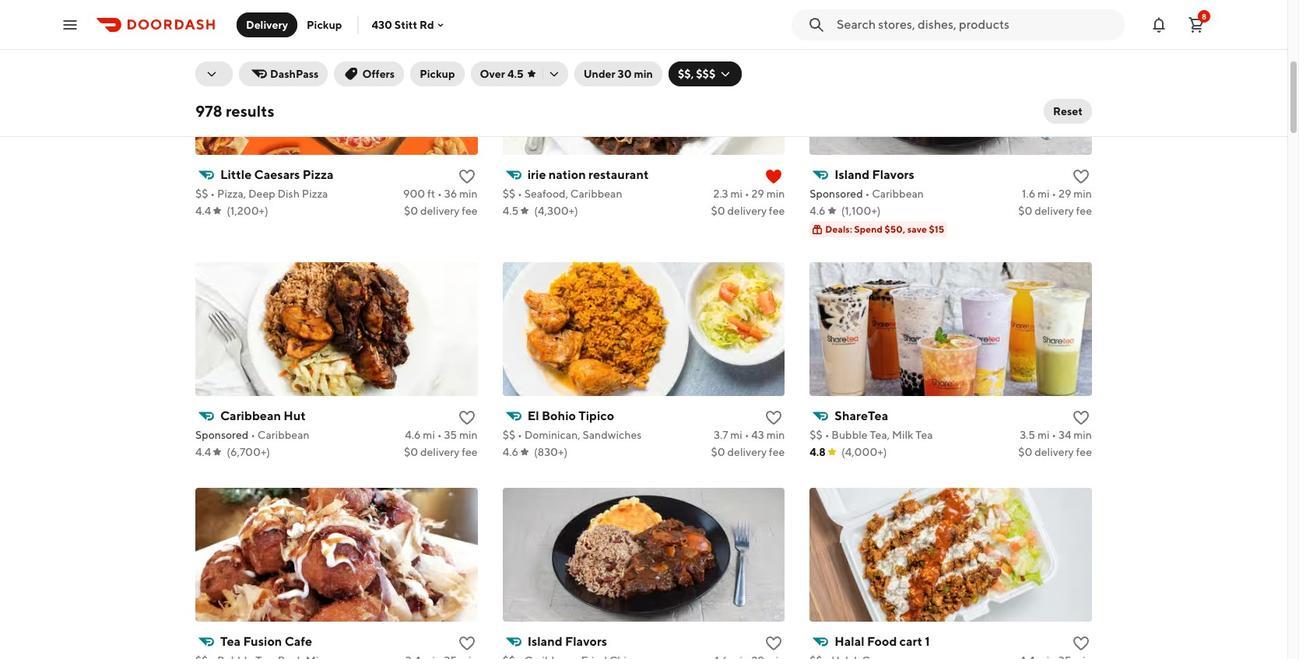 Task type: vqa. For each thing, say whether or not it's contained in the screenshot.
"delivery" corresponding to El Bohio Tipico
yes



Task type: describe. For each thing, give the bounding box(es) containing it.
1 horizontal spatial tea
[[916, 429, 934, 442]]

min for caribbean hut
[[460, 429, 478, 442]]

island flavors for click to add this store to your saved list icon associated with 29
[[835, 167, 915, 182]]

2.3
[[714, 188, 729, 200]]

min for irie nation restaurant
[[767, 188, 785, 200]]

offers button
[[334, 62, 404, 86]]

pizza,
[[217, 188, 246, 200]]

el bohio tipico
[[528, 409, 615, 424]]

4.6 mi • 35 min
[[405, 429, 478, 442]]

$$,
[[678, 68, 694, 80]]

978 results
[[195, 102, 275, 120]]

0 vertical spatial pickup
[[307, 18, 342, 31]]

ft
[[428, 188, 436, 200]]

click to remove this store from your saved list image
[[765, 167, 784, 186]]

8
[[1202, 11, 1207, 21]]

open menu image
[[61, 15, 79, 34]]

caribbean down the hut
[[258, 429, 310, 442]]

1 vertical spatial 4.5
[[503, 205, 519, 217]]

over
[[480, 68, 505, 80]]

$​0 delivery fee for little caesars pizza
[[404, 205, 478, 217]]

el
[[528, 409, 540, 424]]

nation
[[549, 167, 586, 182]]

dashpass button
[[239, 62, 328, 86]]

900 ft • 36 min
[[403, 188, 478, 200]]

fee for el bohio tipico
[[769, 446, 785, 459]]

36
[[444, 188, 457, 200]]

dish
[[278, 188, 300, 200]]

2 vertical spatial click to add this store to your saved list image
[[765, 635, 784, 653]]

delivery for island flavors
[[1035, 205, 1075, 217]]

fee for little caesars pizza
[[462, 205, 478, 217]]

restaurant
[[589, 167, 649, 182]]

29 for island flavors
[[1059, 188, 1072, 200]]

0 vertical spatial pizza
[[303, 167, 334, 182]]

430 stitt rd
[[372, 18, 434, 31]]

click to add this store to your saved list image for halal food cart 1
[[1072, 635, 1091, 653]]

$$ • pizza, deep dish pizza
[[195, 188, 328, 200]]

sponsored • caribbean for caribbean
[[195, 429, 310, 442]]

1 vertical spatial tea
[[220, 635, 241, 650]]

flavors for click to add this store to your saved list icon to the bottom
[[565, 635, 608, 650]]

1
[[925, 635, 930, 650]]

halal food cart 1
[[835, 635, 930, 650]]

3.5 mi • 34 min
[[1020, 429, 1093, 442]]

under 30 min
[[584, 68, 653, 80]]

caesars
[[254, 167, 300, 182]]

(1,200+)
[[227, 205, 268, 217]]

sponsored for caribbean
[[195, 429, 249, 442]]

little
[[220, 167, 252, 182]]

3.5
[[1020, 429, 1036, 442]]

3 items, open order cart image
[[1188, 15, 1206, 34]]

save
[[908, 224, 928, 235]]

$$ • bubble tea, milk tea
[[810, 429, 934, 442]]

reset button
[[1044, 99, 1093, 124]]

• left "35" at the bottom left of page
[[437, 429, 442, 442]]

sponsored • caribbean for island
[[810, 188, 924, 200]]

4.6 for el bohio tipico
[[503, 446, 519, 459]]

1 horizontal spatial pickup button
[[411, 62, 465, 86]]

milk
[[893, 429, 914, 442]]

min for sharetea
[[1074, 429, 1093, 442]]

click to add this store to your saved list image for 29
[[1072, 167, 1091, 186]]

$​0 delivery fee for sharetea
[[1019, 446, 1093, 459]]

$​0 delivery fee for island flavors
[[1019, 205, 1093, 217]]

tipico
[[579, 409, 615, 424]]

reset
[[1054, 105, 1083, 118]]

$$, $$$ button
[[669, 62, 743, 86]]

430
[[372, 18, 393, 31]]

34
[[1059, 429, 1072, 442]]

$​0 for island flavors
[[1019, 205, 1033, 217]]

click to add this store to your saved list image for sharetea
[[1072, 409, 1091, 428]]

• right 1.6
[[1053, 188, 1057, 200]]

1 vertical spatial pizza
[[302, 188, 328, 200]]

$$ • dominican, sandwiches
[[503, 429, 642, 442]]

2.3 mi • 29 min
[[714, 188, 785, 200]]

irie
[[528, 167, 546, 182]]

seafood,
[[525, 188, 569, 200]]

(4,000+)
[[842, 446, 887, 459]]

island flavors for click to add this store to your saved list icon to the bottom
[[528, 635, 608, 650]]

dominican,
[[525, 429, 581, 442]]

$​0 for little caesars pizza
[[404, 205, 418, 217]]

• up the "(1,100+)"
[[866, 188, 870, 200]]

• up (6,700+)
[[251, 429, 256, 442]]

$​0 for irie nation restaurant
[[712, 205, 726, 217]]

• left dominican,
[[518, 429, 522, 442]]

hut
[[284, 409, 306, 424]]

1 vertical spatial pickup
[[420, 68, 455, 80]]

click to add this store to your saved list image for 35
[[458, 409, 476, 428]]

halal food cart 1 link
[[810, 632, 1093, 660]]

$​0 delivery fee for el bohio tipico
[[712, 446, 785, 459]]

Store search: begin typing to search for stores available on DoorDash text field
[[837, 16, 1116, 33]]

900
[[403, 188, 425, 200]]

3.7
[[714, 429, 729, 442]]

min for island flavors
[[1074, 188, 1093, 200]]

sharetea
[[835, 409, 889, 424]]

• left 34
[[1052, 429, 1057, 442]]

sandwiches
[[583, 429, 642, 442]]

delivery for little caesars pizza
[[420, 205, 460, 217]]

over 4.5 button
[[471, 62, 568, 86]]

tea,
[[870, 429, 890, 442]]

$$$
[[696, 68, 716, 80]]

$$, $$$
[[678, 68, 716, 80]]

under 30 min button
[[574, 62, 663, 86]]

rd
[[420, 18, 434, 31]]



Task type: locate. For each thing, give the bounding box(es) containing it.
2 horizontal spatial click to add this store to your saved list image
[[1072, 167, 1091, 186]]

(1,100+)
[[842, 205, 881, 217]]

1 vertical spatial 4.4
[[195, 446, 211, 459]]

$$ for el
[[503, 429, 516, 442]]

delivery for irie nation restaurant
[[728, 205, 767, 217]]

$​0 down 2.3
[[712, 205, 726, 217]]

0 vertical spatial 4.6
[[810, 205, 826, 217]]

0 horizontal spatial flavors
[[565, 635, 608, 650]]

pickup button down rd
[[411, 62, 465, 86]]

$$ up 4.8
[[810, 429, 823, 442]]

mi for sharetea
[[1038, 429, 1050, 442]]

1 vertical spatial sponsored
[[195, 429, 249, 442]]

1 vertical spatial island flavors
[[528, 635, 608, 650]]

$$ • seafood, caribbean
[[503, 188, 623, 200]]

notification bell image
[[1150, 15, 1169, 34]]

click to add this store to your saved list image for el bohio tipico
[[765, 409, 784, 428]]

(6,700+)
[[227, 446, 270, 459]]

4.4 left (1,200+) at the top left
[[195, 205, 211, 217]]

pizza right dish
[[302, 188, 328, 200]]

delivery for caribbean hut
[[420, 446, 460, 459]]

4.6 left "35" at the bottom left of page
[[405, 429, 421, 442]]

click to add this store to your saved list image for tea fusion cafe
[[458, 635, 476, 653]]

4.5 inside button
[[508, 68, 524, 80]]

fee for island flavors
[[1077, 205, 1093, 217]]

fee for caribbean hut
[[462, 446, 478, 459]]

min right 1.6
[[1074, 188, 1093, 200]]

4.4 left (6,700+)
[[195, 446, 211, 459]]

0 vertical spatial island
[[835, 167, 870, 182]]

$$ for little
[[195, 188, 208, 200]]

min
[[634, 68, 653, 80], [460, 188, 478, 200], [767, 188, 785, 200], [1074, 188, 1093, 200], [460, 429, 478, 442], [767, 429, 785, 442], [1074, 429, 1093, 442]]

$​0 delivery fee for irie nation restaurant
[[712, 205, 785, 217]]

bohio
[[542, 409, 576, 424]]

$​0 delivery fee down the 3.7 mi • 43 min at right
[[712, 446, 785, 459]]

4.8
[[810, 446, 826, 459]]

min down click to remove this store from your saved list image
[[767, 188, 785, 200]]

0 vertical spatial 4.4
[[195, 205, 211, 217]]

430 stitt rd button
[[372, 18, 447, 31]]

$​0 delivery fee
[[404, 205, 478, 217], [712, 205, 785, 217], [1019, 205, 1093, 217], [404, 446, 478, 459], [712, 446, 785, 459], [1019, 446, 1093, 459]]

$​0 for el bohio tipico
[[712, 446, 726, 459]]

sponsored
[[810, 188, 864, 200], [195, 429, 249, 442]]

min right the 30
[[634, 68, 653, 80]]

mi for island flavors
[[1038, 188, 1050, 200]]

1 horizontal spatial island
[[835, 167, 870, 182]]

2 4.4 from the top
[[195, 446, 211, 459]]

0 horizontal spatial pickup
[[307, 18, 342, 31]]

1 horizontal spatial 4.6
[[503, 446, 519, 459]]

cart
[[900, 635, 923, 650]]

$​0 down 3.5
[[1019, 446, 1033, 459]]

1 horizontal spatial 29
[[1059, 188, 1072, 200]]

pickup button right delivery
[[298, 12, 352, 37]]

4.6 left (830+)
[[503, 446, 519, 459]]

delivery
[[420, 205, 460, 217], [728, 205, 767, 217], [1035, 205, 1075, 217], [420, 446, 460, 459], [728, 446, 767, 459], [1035, 446, 1075, 459]]

0 vertical spatial sponsored
[[810, 188, 864, 200]]

29 for irie nation restaurant
[[752, 188, 765, 200]]

under
[[584, 68, 616, 80]]

1 vertical spatial pickup button
[[411, 62, 465, 86]]

1 horizontal spatial flavors
[[873, 167, 915, 182]]

min inside button
[[634, 68, 653, 80]]

flavors for click to add this store to your saved list icon associated with 29
[[873, 167, 915, 182]]

click to add this store to your saved list image up 1.6 mi • 29 min
[[1072, 167, 1091, 186]]

(830+)
[[534, 446, 568, 459]]

island inside island flavors link
[[528, 635, 563, 650]]

$​0 delivery fee for caribbean hut
[[404, 446, 478, 459]]

delivery for el bohio tipico
[[728, 446, 767, 459]]

$​0 for caribbean hut
[[404, 446, 418, 459]]

0 horizontal spatial sponsored • caribbean
[[195, 429, 310, 442]]

click to add this store to your saved list image
[[1072, 167, 1091, 186], [458, 409, 476, 428], [765, 635, 784, 653]]

sponsored • caribbean
[[810, 188, 924, 200], [195, 429, 310, 442]]

4.6 up deals: at the top right
[[810, 205, 826, 217]]

mi for el bohio tipico
[[731, 429, 743, 442]]

29 right 2.3
[[752, 188, 765, 200]]

3.7 mi • 43 min
[[714, 429, 785, 442]]

fee
[[462, 205, 478, 217], [769, 205, 785, 217], [1077, 205, 1093, 217], [462, 446, 478, 459], [769, 446, 785, 459], [1077, 446, 1093, 459]]

caribbean
[[571, 188, 623, 200], [872, 188, 924, 200], [220, 409, 281, 424], [258, 429, 310, 442]]

min right 36
[[460, 188, 478, 200]]

0 horizontal spatial tea
[[220, 635, 241, 650]]

cafe
[[285, 635, 313, 650]]

30
[[618, 68, 632, 80]]

8 button
[[1182, 9, 1213, 40]]

0 vertical spatial 4.5
[[508, 68, 524, 80]]

$​0 down 1.6
[[1019, 205, 1033, 217]]

1 horizontal spatial click to add this store to your saved list image
[[765, 635, 784, 653]]

$​0 down the 3.7
[[712, 446, 726, 459]]

2 horizontal spatial 4.6
[[810, 205, 826, 217]]

sponsored up (6,700+)
[[195, 429, 249, 442]]

min right 43 at bottom
[[767, 429, 785, 442]]

offers
[[362, 68, 395, 80]]

• left 43 at bottom
[[745, 429, 750, 442]]

35
[[444, 429, 457, 442]]

$​0 down 4.6 mi • 35 min
[[404, 446, 418, 459]]

click to add this store to your saved list image for little caesars pizza
[[458, 167, 476, 186]]

$​0 for sharetea
[[1019, 446, 1033, 459]]

pickup right delivery 'button' in the top left of the page
[[307, 18, 342, 31]]

0 horizontal spatial click to add this store to your saved list image
[[458, 409, 476, 428]]

0 vertical spatial island flavors
[[835, 167, 915, 182]]

delivery for sharetea
[[1035, 446, 1075, 459]]

fee down 1.6 mi • 29 min
[[1077, 205, 1093, 217]]

4.6
[[810, 205, 826, 217], [405, 429, 421, 442], [503, 446, 519, 459]]

min for little caesars pizza
[[460, 188, 478, 200]]

pickup down rd
[[420, 68, 455, 80]]

mi right 3.5
[[1038, 429, 1050, 442]]

fee for sharetea
[[1077, 446, 1093, 459]]

min right "35" at the bottom left of page
[[460, 429, 478, 442]]

1 horizontal spatial sponsored • caribbean
[[810, 188, 924, 200]]

4.5 left (4,300+)
[[503, 205, 519, 217]]

0 vertical spatial tea
[[916, 429, 934, 442]]

1.6
[[1023, 188, 1036, 200]]

fee down 4.6 mi • 35 min
[[462, 446, 478, 459]]

tea fusion cafe link
[[195, 632, 478, 660]]

caribbean hut
[[220, 409, 306, 424]]

fusion
[[243, 635, 282, 650]]

2 vertical spatial 4.6
[[503, 446, 519, 459]]

mi right the 3.7
[[731, 429, 743, 442]]

min right 34
[[1074, 429, 1093, 442]]

43
[[752, 429, 765, 442]]

mi for irie nation restaurant
[[731, 188, 743, 200]]

mi
[[731, 188, 743, 200], [1038, 188, 1050, 200], [423, 429, 435, 442], [731, 429, 743, 442], [1038, 429, 1050, 442]]

stitt
[[395, 18, 418, 31]]

$15
[[930, 224, 945, 235]]

4.4 for little caesars pizza
[[195, 205, 211, 217]]

little caesars pizza
[[220, 167, 334, 182]]

1 4.4 from the top
[[195, 205, 211, 217]]

0 vertical spatial click to add this store to your saved list image
[[1072, 167, 1091, 186]]

tea right the milk
[[916, 429, 934, 442]]

deep
[[248, 188, 275, 200]]

29 right 1.6
[[1059, 188, 1072, 200]]

$​0 delivery fee down 1.6 mi • 29 min
[[1019, 205, 1093, 217]]

delivery down 2.3 mi • 29 min
[[728, 205, 767, 217]]

mi right 2.3
[[731, 188, 743, 200]]

fee down 2.3 mi • 29 min
[[769, 205, 785, 217]]

1 vertical spatial click to add this store to your saved list image
[[458, 409, 476, 428]]

$50,
[[885, 224, 906, 235]]

irie nation restaurant
[[528, 167, 649, 182]]

island
[[835, 167, 870, 182], [528, 635, 563, 650]]

1 horizontal spatial island flavors
[[835, 167, 915, 182]]

min for el bohio tipico
[[767, 429, 785, 442]]

click to add this store to your saved list image up 4.6 mi • 35 min
[[458, 409, 476, 428]]

fee down the 3.7 mi • 43 min at right
[[769, 446, 785, 459]]

sponsored • caribbean up the "(1,100+)"
[[810, 188, 924, 200]]

tea fusion cafe
[[220, 635, 313, 650]]

0 vertical spatial flavors
[[873, 167, 915, 182]]

$$ left pizza,
[[195, 188, 208, 200]]

$​0 down 900 in the left top of the page
[[404, 205, 418, 217]]

1.6 mi • 29 min
[[1023, 188, 1093, 200]]

flavors
[[873, 167, 915, 182], [565, 635, 608, 650]]

0 vertical spatial pickup button
[[298, 12, 352, 37]]

4.5 right over
[[508, 68, 524, 80]]

tea left fusion
[[220, 635, 241, 650]]

4.4 for caribbean hut
[[195, 446, 211, 459]]

• left seafood,
[[518, 188, 522, 200]]

• right "ft"
[[438, 188, 442, 200]]

click to add this store to your saved list image left 'halal'
[[765, 635, 784, 653]]

island flavors link
[[503, 632, 785, 660]]

sponsored • caribbean up (6,700+)
[[195, 429, 310, 442]]

pickup button
[[298, 12, 352, 37], [411, 62, 465, 86]]

0 horizontal spatial island flavors
[[528, 635, 608, 650]]

results
[[226, 102, 275, 120]]

over 4.5
[[480, 68, 524, 80]]

food
[[868, 635, 897, 650]]

$$ left dominican,
[[503, 429, 516, 442]]

1 vertical spatial flavors
[[565, 635, 608, 650]]

• left pizza,
[[211, 188, 215, 200]]

mi left "35" at the bottom left of page
[[423, 429, 435, 442]]

$​0 delivery fee down 900 ft • 36 min
[[404, 205, 478, 217]]

• up 4.8
[[825, 429, 830, 442]]

delivery down 4.6 mi • 35 min
[[420, 446, 460, 459]]

caribbean up $50,
[[872, 188, 924, 200]]

delivery down the 3.7 mi • 43 min at right
[[728, 446, 767, 459]]

delivery
[[246, 18, 288, 31]]

1 horizontal spatial sponsored
[[810, 188, 864, 200]]

1 29 from the left
[[752, 188, 765, 200]]

bubble
[[832, 429, 868, 442]]

caribbean down irie nation restaurant on the left
[[571, 188, 623, 200]]

(4,300+)
[[534, 205, 579, 217]]

mi right 1.6
[[1038, 188, 1050, 200]]

1 vertical spatial island
[[528, 635, 563, 650]]

1 vertical spatial 4.6
[[405, 429, 421, 442]]

delivery down 1.6 mi • 29 min
[[1035, 205, 1075, 217]]

29
[[752, 188, 765, 200], [1059, 188, 1072, 200]]

pizza right caesars
[[303, 167, 334, 182]]

$$ for irie
[[503, 188, 516, 200]]

$​0 delivery fee down 2.3 mi • 29 min
[[712, 205, 785, 217]]

0 horizontal spatial island
[[528, 635, 563, 650]]

$$ left seafood,
[[503, 188, 516, 200]]

2 29 from the left
[[1059, 188, 1072, 200]]

fee down 3.5 mi • 34 min at right bottom
[[1077, 446, 1093, 459]]

deals: spend $50, save $15
[[826, 224, 945, 235]]

sponsored for island
[[810, 188, 864, 200]]

caribbean up (6,700+)
[[220, 409, 281, 424]]

4.5
[[508, 68, 524, 80], [503, 205, 519, 217]]

halal
[[835, 635, 865, 650]]

1 vertical spatial sponsored • caribbean
[[195, 429, 310, 442]]

$​0 delivery fee down 4.6 mi • 35 min
[[404, 446, 478, 459]]

fee for irie nation restaurant
[[769, 205, 785, 217]]

delivery button
[[237, 12, 298, 37]]

0 horizontal spatial sponsored
[[195, 429, 249, 442]]

delivery down 900 ft • 36 min
[[420, 205, 460, 217]]

0 horizontal spatial 4.6
[[405, 429, 421, 442]]

4.6 for island flavors
[[810, 205, 826, 217]]

pizza
[[303, 167, 334, 182], [302, 188, 328, 200]]

• right 2.3
[[745, 188, 750, 200]]

0 horizontal spatial pickup button
[[298, 12, 352, 37]]

0 horizontal spatial 29
[[752, 188, 765, 200]]

delivery down 3.5 mi • 34 min at right bottom
[[1035, 446, 1075, 459]]

$​0 delivery fee down 3.5 mi • 34 min at right bottom
[[1019, 446, 1093, 459]]

1 horizontal spatial pickup
[[420, 68, 455, 80]]

sponsored up the "(1,100+)"
[[810, 188, 864, 200]]

click to add this store to your saved list image
[[458, 167, 476, 186], [765, 409, 784, 428], [1072, 409, 1091, 428], [458, 635, 476, 653], [1072, 635, 1091, 653]]

fee down 900 ft • 36 min
[[462, 205, 478, 217]]

dashpass
[[270, 68, 319, 80]]

0 vertical spatial sponsored • caribbean
[[810, 188, 924, 200]]

spend
[[855, 224, 883, 235]]

978
[[195, 102, 223, 120]]

deals:
[[826, 224, 853, 235]]

mi for caribbean hut
[[423, 429, 435, 442]]

$​0
[[404, 205, 418, 217], [712, 205, 726, 217], [1019, 205, 1033, 217], [404, 446, 418, 459], [712, 446, 726, 459], [1019, 446, 1033, 459]]



